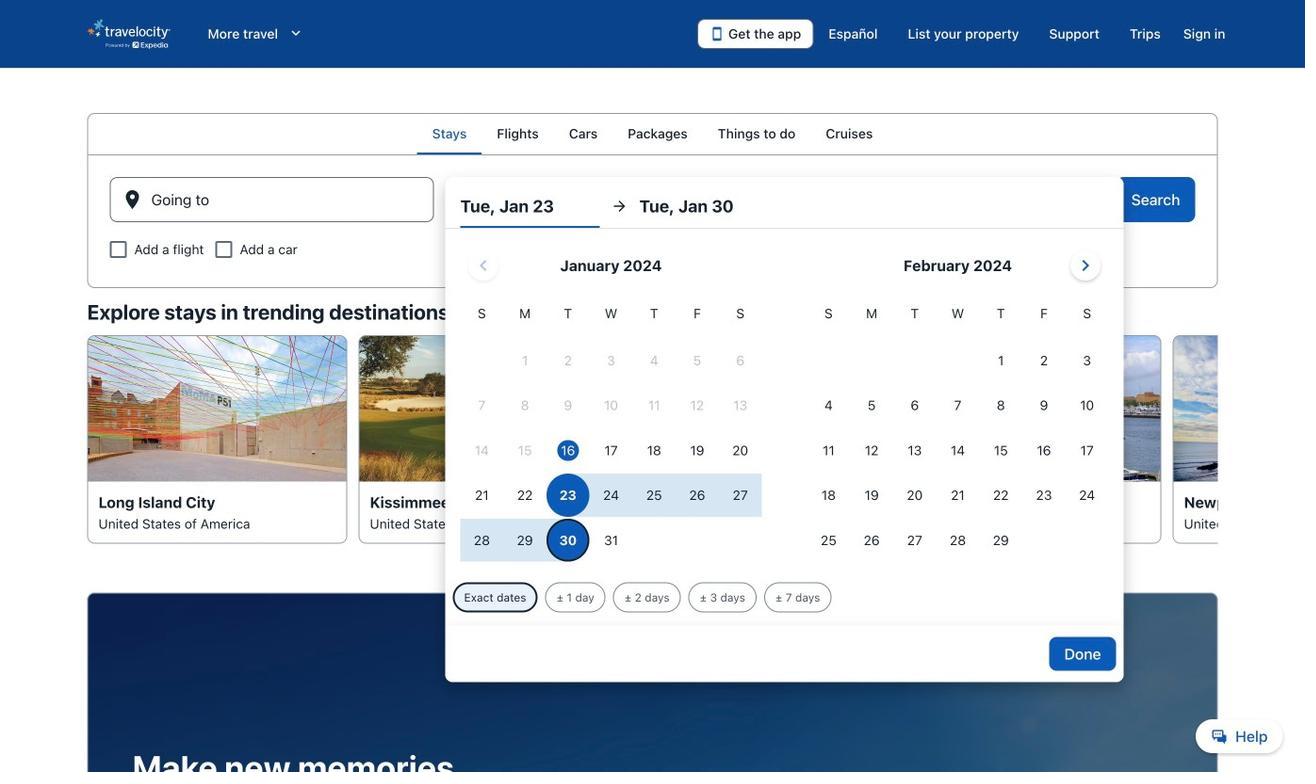 Task type: locate. For each thing, give the bounding box(es) containing it.
today element
[[557, 440, 579, 461]]

show previous card image
[[76, 428, 98, 451]]

main content
[[0, 113, 1305, 773]]

atlantic city aquarium which includes a marina, boating and a coastal town image
[[901, 336, 1162, 482]]

application
[[460, 243, 1109, 564]]

download the app button image
[[710, 26, 725, 41]]

orlando which includes golf image
[[359, 336, 619, 482]]

january 2024 element
[[460, 303, 762, 564]]

moma ps1 which includes outdoor art image
[[87, 336, 347, 482]]

tab list
[[87, 113, 1218, 155]]

directional image
[[611, 198, 628, 215]]



Task type: vqa. For each thing, say whether or not it's contained in the screenshot.
Download the app button image
yes



Task type: describe. For each thing, give the bounding box(es) containing it.
previous month image
[[472, 254, 495, 277]]

february 2024 element
[[807, 303, 1109, 564]]

georgetown - foggy bottom showing a house, a city and street scenes image
[[630, 336, 890, 482]]

newport showing general coastal views and rugged coastline image
[[1173, 336, 1305, 482]]

show next card image
[[1207, 428, 1229, 451]]

next month image
[[1074, 254, 1097, 277]]

travelocity logo image
[[87, 19, 170, 49]]



